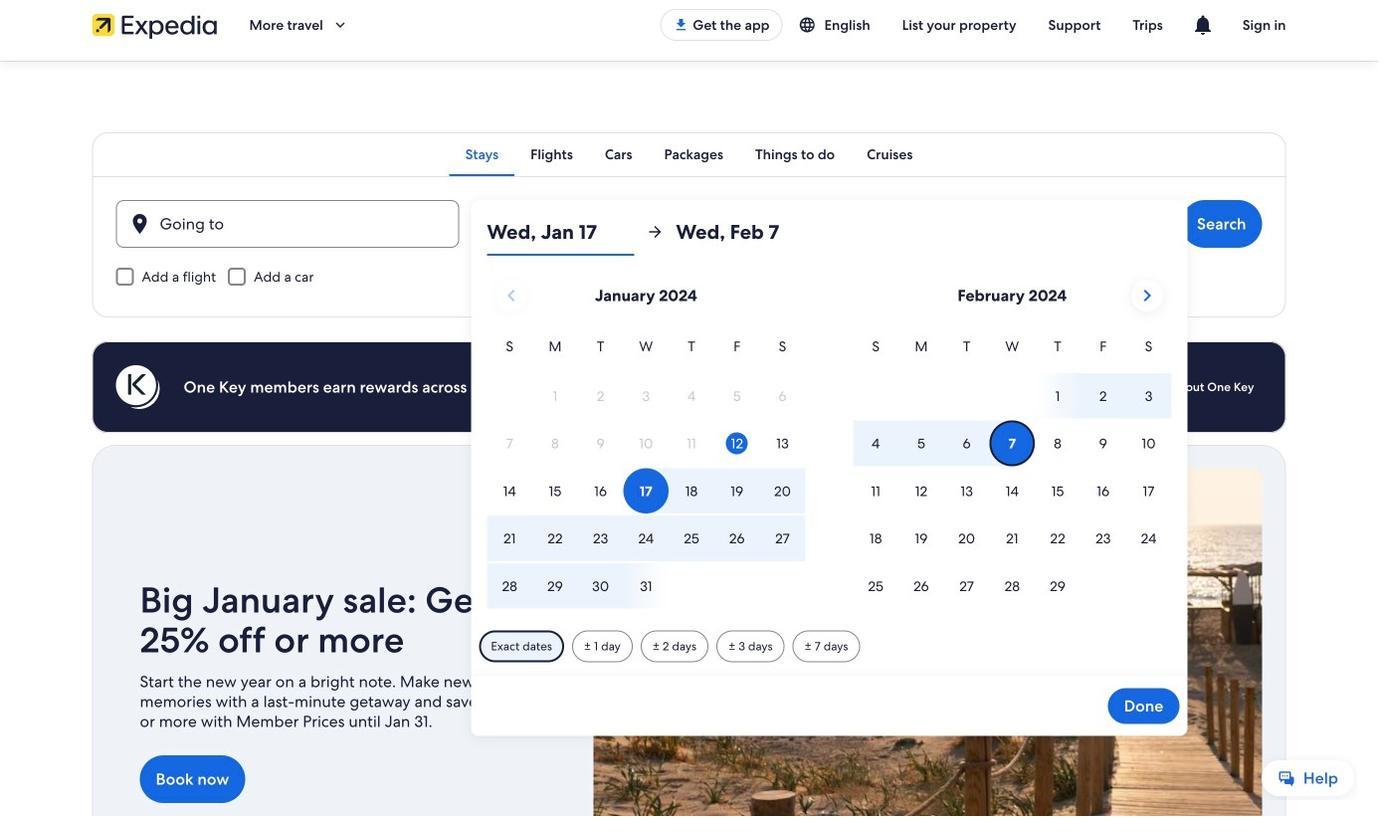 Task type: locate. For each thing, give the bounding box(es) containing it.
more travel image
[[331, 16, 349, 34]]

february 2024 element
[[853, 335, 1172, 611]]

application
[[487, 272, 1172, 611]]

directional image
[[646, 223, 664, 241]]

tab list
[[92, 132, 1287, 176]]

main content
[[0, 61, 1379, 816]]

expedia logo image
[[92, 11, 218, 39]]



Task type: describe. For each thing, give the bounding box(es) containing it.
january 2024 element
[[487, 335, 806, 611]]

download the app button image
[[673, 17, 689, 33]]

next month image
[[1136, 284, 1160, 308]]

communication center icon image
[[1191, 13, 1215, 37]]

today element
[[726, 433, 748, 455]]

small image
[[799, 16, 825, 34]]

previous month image
[[500, 284, 524, 308]]



Task type: vqa. For each thing, say whether or not it's contained in the screenshot.
Add another room room
no



